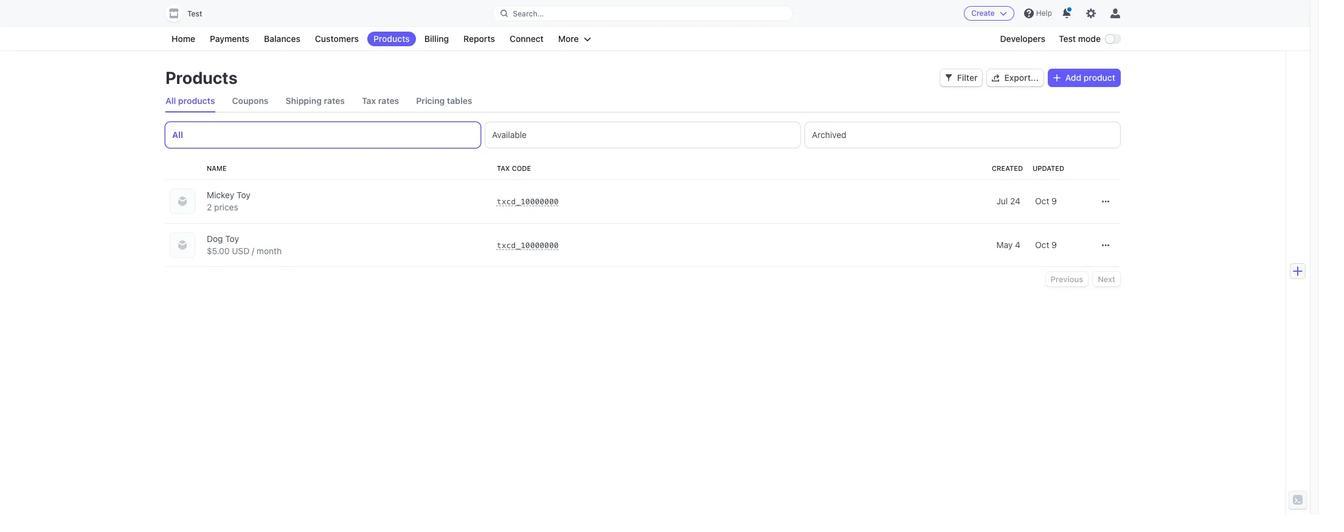 Task type: describe. For each thing, give the bounding box(es) containing it.
home
[[172, 33, 195, 44]]

created
[[992, 164, 1023, 172]]

/
[[252, 246, 254, 256]]

mode
[[1079, 33, 1101, 44]]

reports link
[[458, 32, 501, 46]]

pricing tables link
[[416, 90, 472, 112]]

add
[[1066, 72, 1082, 83]]

pricing tables
[[416, 96, 472, 106]]

svg image for export...
[[993, 74, 1000, 82]]

create
[[972, 9, 995, 18]]

24
[[1011, 196, 1021, 206]]

available
[[492, 130, 527, 140]]

payments link
[[204, 32, 256, 46]]

all button
[[165, 122, 481, 148]]

all products link
[[165, 90, 215, 112]]

oct for jul 24
[[1036, 196, 1050, 206]]

1 vertical spatial products
[[165, 68, 238, 88]]

product
[[1084, 72, 1116, 83]]

txcd_10000000 button for dog toy $5.00 usd / month
[[497, 239, 559, 250]]

4
[[1016, 240, 1021, 250]]

shipping rates
[[286, 96, 345, 106]]

notifications image
[[1062, 9, 1072, 18]]

jul 24 link
[[836, 190, 1026, 212]]

name
[[207, 164, 227, 172]]

billing
[[425, 33, 449, 44]]

2
[[207, 202, 212, 212]]

test for test
[[187, 9, 202, 18]]

mickey toy 2 prices
[[207, 190, 251, 212]]

9 for may 4
[[1052, 240, 1057, 250]]

may 4
[[997, 240, 1021, 250]]

tax code
[[497, 164, 531, 172]]

jul
[[997, 196, 1008, 206]]

txcd_10000000 link for may 4
[[492, 223, 834, 267]]

products link
[[367, 32, 416, 46]]

customers link
[[309, 32, 365, 46]]

9 for jul 24
[[1052, 196, 1057, 206]]

toy for prices
[[237, 190, 251, 200]]

add product
[[1066, 72, 1116, 83]]

oct 9 for jul 24
[[1036, 196, 1057, 206]]

shipping
[[286, 96, 322, 106]]

reports
[[464, 33, 495, 44]]

create button
[[964, 6, 1015, 21]]

previous
[[1051, 274, 1084, 284]]

available button
[[486, 122, 801, 148]]

dog
[[207, 234, 223, 244]]

export...
[[1005, 72, 1039, 83]]

archived button
[[806, 122, 1121, 148]]

$5.00
[[207, 246, 230, 256]]

coupons link
[[232, 90, 269, 112]]

toy for usd
[[225, 234, 239, 244]]

balances link
[[258, 32, 307, 46]]

prices
[[214, 202, 238, 212]]

archived
[[812, 130, 847, 140]]

balances
[[264, 33, 301, 44]]

products
[[178, 96, 215, 106]]

developers
[[1001, 33, 1046, 44]]

tab list containing all products
[[165, 90, 1121, 113]]

test button
[[165, 5, 215, 22]]

Search… text field
[[494, 6, 793, 21]]

may 4 link
[[836, 234, 1026, 256]]

help
[[1037, 9, 1053, 18]]

shipping rates link
[[286, 90, 345, 112]]

tab list containing all
[[165, 122, 1121, 148]]



Task type: vqa. For each thing, say whether or not it's contained in the screenshot.
Succeeded Succeeded
no



Task type: locate. For each thing, give the bounding box(es) containing it.
svg image inside filter popup button
[[945, 74, 953, 82]]

txcd_10000000 link
[[492, 179, 834, 223], [492, 223, 834, 267]]

svg image for add product
[[1054, 74, 1061, 82]]

rates for shipping rates
[[324, 96, 345, 106]]

all inside button
[[172, 130, 183, 140]]

txcd_10000000 button
[[497, 196, 559, 206], [497, 239, 559, 250]]

oct 9 for may 4
[[1036, 240, 1057, 250]]

mickey
[[207, 190, 234, 200]]

rates right shipping
[[324, 96, 345, 106]]

all for all
[[172, 130, 183, 140]]

help button
[[1020, 4, 1057, 23]]

may
[[997, 240, 1013, 250]]

products inside products "link"
[[374, 33, 410, 44]]

1 vertical spatial test
[[1059, 33, 1076, 44]]

toy up usd on the left top of page
[[225, 234, 239, 244]]

2 oct 9 from the top
[[1036, 240, 1057, 250]]

oct 9
[[1036, 196, 1057, 206], [1036, 240, 1057, 250]]

filter button
[[940, 69, 983, 86]]

test
[[187, 9, 202, 18], [1059, 33, 1076, 44]]

more
[[558, 33, 579, 44]]

customers
[[315, 33, 359, 44]]

test mode
[[1059, 33, 1101, 44]]

1 vertical spatial oct 9 link
[[1031, 234, 1087, 256]]

0 horizontal spatial tax
[[362, 96, 376, 106]]

0 vertical spatial oct
[[1036, 196, 1050, 206]]

oct right 24
[[1036, 196, 1050, 206]]

add product link
[[1049, 69, 1121, 86]]

0 vertical spatial oct 9
[[1036, 196, 1057, 206]]

0 vertical spatial tax
[[362, 96, 376, 106]]

all down all products link
[[172, 130, 183, 140]]

9 down updated
[[1052, 196, 1057, 206]]

connect link
[[504, 32, 550, 46]]

oct
[[1036, 196, 1050, 206], [1036, 240, 1050, 250]]

products
[[374, 33, 410, 44], [165, 68, 238, 88]]

2 txcd_10000000 button from the top
[[497, 239, 559, 250]]

0 vertical spatial all
[[165, 96, 176, 106]]

0 horizontal spatial rates
[[324, 96, 345, 106]]

test left mode
[[1059, 33, 1076, 44]]

2 tab list from the top
[[165, 122, 1121, 148]]

txcd_10000000 for dog toy $5.00 usd / month
[[497, 241, 559, 250]]

search…
[[513, 9, 544, 18]]

1 oct 9 link from the top
[[1031, 190, 1087, 212]]

oct 9 link for may 4
[[1031, 234, 1087, 256]]

more button
[[552, 32, 597, 46]]

export... button
[[988, 69, 1044, 86]]

0 vertical spatial test
[[187, 9, 202, 18]]

1 vertical spatial 9
[[1052, 240, 1057, 250]]

2 9 from the top
[[1052, 240, 1057, 250]]

txcd_10000000
[[497, 197, 559, 206], [497, 241, 559, 250]]

svg image for filter
[[945, 74, 953, 82]]

9
[[1052, 196, 1057, 206], [1052, 240, 1057, 250]]

2 rates from the left
[[378, 96, 399, 106]]

all products
[[165, 96, 215, 106]]

test inside button
[[187, 9, 202, 18]]

1 horizontal spatial rates
[[378, 96, 399, 106]]

all for all products
[[165, 96, 176, 106]]

svg image inside the add product link
[[1054, 74, 1061, 82]]

2 oct from the top
[[1036, 240, 1050, 250]]

billing link
[[418, 32, 455, 46]]

coupons
[[232, 96, 269, 106]]

0 vertical spatial toy
[[237, 190, 251, 200]]

tab list
[[165, 90, 1121, 113], [165, 122, 1121, 148]]

toy up prices
[[237, 190, 251, 200]]

oct 9 right 24
[[1036, 196, 1057, 206]]

1 horizontal spatial tax
[[497, 164, 510, 172]]

products left 'billing'
[[374, 33, 410, 44]]

updated
[[1033, 164, 1065, 172]]

0 horizontal spatial products
[[165, 68, 238, 88]]

0 vertical spatial oct 9 link
[[1031, 190, 1087, 212]]

0 vertical spatial tab list
[[165, 90, 1121, 113]]

rates for tax rates
[[378, 96, 399, 106]]

1 tab list from the top
[[165, 90, 1121, 113]]

tax for tax code
[[497, 164, 510, 172]]

1 vertical spatial oct 9
[[1036, 240, 1057, 250]]

1 rates from the left
[[324, 96, 345, 106]]

products up products
[[165, 68, 238, 88]]

0 vertical spatial 9
[[1052, 196, 1057, 206]]

test up "home"
[[187, 9, 202, 18]]

Search… search field
[[494, 6, 793, 21]]

next button
[[1093, 272, 1121, 287]]

2 txcd_10000000 from the top
[[497, 241, 559, 250]]

all
[[165, 96, 176, 106], [172, 130, 183, 140]]

1 horizontal spatial test
[[1059, 33, 1076, 44]]

1 oct from the top
[[1036, 196, 1050, 206]]

tax left code
[[497, 164, 510, 172]]

2 oct 9 link from the top
[[1031, 234, 1087, 256]]

oct right 4
[[1036, 240, 1050, 250]]

dog toy $5.00 usd / month
[[207, 234, 282, 256]]

all left products
[[165, 96, 176, 106]]

tax for tax rates
[[362, 96, 376, 106]]

1 horizontal spatial products
[[374, 33, 410, 44]]

month
[[257, 246, 282, 256]]

1 oct 9 from the top
[[1036, 196, 1057, 206]]

jul 24
[[997, 196, 1021, 206]]

svg image inside export... popup button
[[993, 74, 1000, 82]]

txcd_10000000 link for jul 24
[[492, 179, 834, 223]]

developers link
[[994, 32, 1052, 46]]

oct 9 link for jul 24
[[1031, 190, 1087, 212]]

toy inside mickey toy 2 prices
[[237, 190, 251, 200]]

0 vertical spatial txcd_10000000
[[497, 197, 559, 206]]

1 txcd_10000000 from the top
[[497, 197, 559, 206]]

1 txcd_10000000 button from the top
[[497, 196, 559, 206]]

oct 9 link
[[1031, 190, 1087, 212], [1031, 234, 1087, 256]]

0 vertical spatial txcd_10000000 button
[[497, 196, 559, 206]]

tax rates
[[362, 96, 399, 106]]

9 right 4
[[1052, 240, 1057, 250]]

txcd_10000000 for mickey toy 2 prices
[[497, 197, 559, 206]]

oct 9 link up previous
[[1031, 234, 1087, 256]]

code
[[512, 164, 531, 172]]

1 vertical spatial tab list
[[165, 122, 1121, 148]]

test for test mode
[[1059, 33, 1076, 44]]

rates
[[324, 96, 345, 106], [378, 96, 399, 106]]

1 vertical spatial txcd_10000000 button
[[497, 239, 559, 250]]

1 vertical spatial all
[[172, 130, 183, 140]]

previous button
[[1046, 272, 1089, 287]]

1 txcd_10000000 link from the top
[[492, 179, 834, 223]]

tax rates link
[[362, 90, 399, 112]]

payments
[[210, 33, 249, 44]]

1 vertical spatial toy
[[225, 234, 239, 244]]

oct 9 link down updated
[[1031, 190, 1087, 212]]

home link
[[165, 32, 201, 46]]

tables
[[447, 96, 472, 106]]

0 vertical spatial products
[[374, 33, 410, 44]]

oct 9 right 4
[[1036, 240, 1057, 250]]

1 9 from the top
[[1052, 196, 1057, 206]]

usd
[[232, 246, 250, 256]]

next
[[1098, 274, 1116, 284]]

1 vertical spatial oct
[[1036, 240, 1050, 250]]

1 vertical spatial txcd_10000000
[[497, 241, 559, 250]]

toy inside dog toy $5.00 usd / month
[[225, 234, 239, 244]]

0 horizontal spatial test
[[187, 9, 202, 18]]

txcd_10000000 button for mickey toy 2 prices
[[497, 196, 559, 206]]

filter
[[958, 72, 978, 83]]

1 vertical spatial tax
[[497, 164, 510, 172]]

connect
[[510, 33, 544, 44]]

pricing
[[416, 96, 445, 106]]

svg image
[[945, 74, 953, 82], [993, 74, 1000, 82], [1054, 74, 1061, 82], [1102, 198, 1110, 205], [1102, 242, 1110, 249]]

rates left pricing
[[378, 96, 399, 106]]

2 txcd_10000000 link from the top
[[492, 223, 834, 267]]

tax
[[362, 96, 376, 106], [497, 164, 510, 172]]

tax right shipping rates
[[362, 96, 376, 106]]

tax inside tab list
[[362, 96, 376, 106]]

toy
[[237, 190, 251, 200], [225, 234, 239, 244]]

oct for may 4
[[1036, 240, 1050, 250]]



